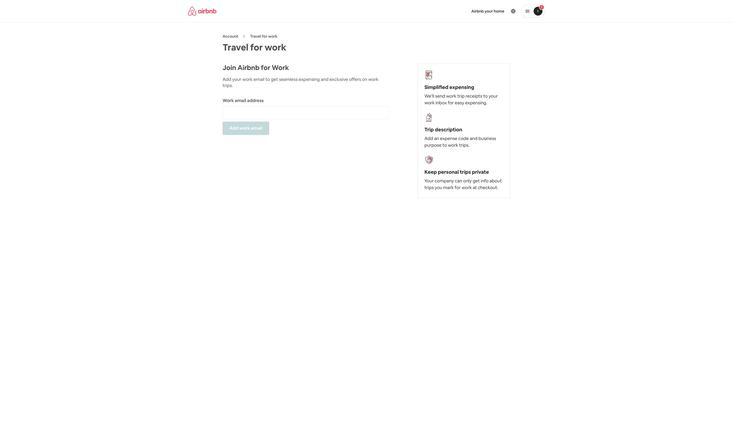 Task type: locate. For each thing, give the bounding box(es) containing it.
keep personal trips private your company can only get info about trips you mark for work at checkout.
[[425, 169, 502, 191]]

2 vertical spatial email
[[251, 125, 262, 131]]

2 horizontal spatial to
[[483, 93, 488, 99]]

0 horizontal spatial work
[[223, 98, 234, 104]]

0 horizontal spatial trips.
[[223, 83, 233, 88]]

0 vertical spatial trips.
[[223, 83, 233, 88]]

expensing right seamless
[[299, 76, 320, 82]]

to inside add your work email to get seamless expensing and exclusive offers on work trips.
[[266, 76, 270, 82]]

your inside profile element
[[485, 9, 493, 14]]

send
[[435, 93, 445, 99]]

add inside button
[[229, 125, 238, 131]]

0 vertical spatial expensing
[[299, 76, 320, 82]]

email down address
[[251, 125, 262, 131]]

1 vertical spatial travel
[[223, 42, 248, 53]]

1 horizontal spatial airbnb
[[471, 9, 484, 14]]

airbnb your home
[[471, 9, 504, 14]]

Work email address text field
[[223, 106, 388, 119]]

trips. down join at left top
[[223, 83, 233, 88]]

travel for work
[[250, 34, 277, 39], [223, 42, 286, 53]]

0 vertical spatial your
[[485, 9, 493, 14]]

2 vertical spatial to
[[443, 142, 447, 148]]

work inside trip description add an expense code and business purpose to work trips.
[[448, 142, 458, 148]]

add work email button
[[223, 122, 269, 135]]

1 horizontal spatial travel
[[250, 34, 261, 39]]

your right the receipts
[[489, 93, 498, 99]]

0 horizontal spatial to
[[266, 76, 270, 82]]

checkout.
[[478, 185, 498, 191]]

your for add
[[232, 76, 241, 82]]

0 vertical spatial get
[[271, 76, 278, 82]]

to up expensing.
[[483, 93, 488, 99]]

1 vertical spatial work
[[223, 98, 234, 104]]

trips. inside trip description add an expense code and business purpose to work trips.
[[459, 142, 470, 148]]

airbnb inside profile element
[[471, 9, 484, 14]]

work email address
[[223, 98, 264, 104]]

and right code
[[470, 136, 478, 141]]

and
[[321, 76, 329, 82], [470, 136, 478, 141]]

email
[[254, 76, 265, 82], [235, 98, 246, 104], [251, 125, 262, 131]]

get inside keep personal trips private your company can only get info about trips you mark for work at checkout.
[[473, 178, 480, 184]]

add inside trip description add an expense code and business purpose to work trips.
[[425, 136, 433, 141]]

add
[[223, 76, 231, 82], [229, 125, 238, 131], [425, 136, 433, 141]]

0 vertical spatial travel
[[250, 34, 261, 39]]

trips. inside add your work email to get seamless expensing and exclusive offers on work trips.
[[223, 83, 233, 88]]

work up seamless
[[272, 63, 289, 72]]

1 horizontal spatial to
[[443, 142, 447, 148]]

1
[[541, 5, 542, 9]]

trips.
[[223, 83, 233, 88], [459, 142, 470, 148]]

1 vertical spatial to
[[483, 93, 488, 99]]

work
[[272, 63, 289, 72], [223, 98, 234, 104]]

airbnb left home at the right of page
[[471, 9, 484, 14]]

and left exclusive
[[321, 76, 329, 82]]

expensing inside simplified expensing we'll send work trip receipts to your work inbox for easy expensing.
[[449, 84, 474, 90]]

0 horizontal spatial expensing
[[299, 76, 320, 82]]

1 vertical spatial airbnb
[[238, 63, 260, 72]]

0 horizontal spatial travel
[[223, 42, 248, 53]]

expensing
[[299, 76, 320, 82], [449, 84, 474, 90]]

for
[[262, 34, 267, 39], [250, 42, 263, 53], [261, 63, 270, 72], [448, 100, 454, 106], [455, 185, 461, 191]]

1 vertical spatial trips.
[[459, 142, 470, 148]]

receipts
[[466, 93, 482, 99]]

email inside button
[[251, 125, 262, 131]]

you
[[435, 185, 442, 191]]

1 horizontal spatial get
[[473, 178, 480, 184]]

account
[[223, 34, 238, 39]]

trips down the "your"
[[425, 185, 434, 191]]

1 horizontal spatial trips.
[[459, 142, 470, 148]]

0 vertical spatial add
[[223, 76, 231, 82]]

1 horizontal spatial trips
[[460, 169, 471, 175]]

your
[[425, 178, 434, 184]]

offers
[[349, 76, 361, 82]]

your left home at the right of page
[[485, 9, 493, 14]]

get left seamless
[[271, 76, 278, 82]]

work
[[268, 34, 277, 39], [265, 42, 286, 53], [242, 76, 253, 82], [368, 76, 378, 82], [446, 93, 456, 99], [425, 100, 435, 106], [239, 125, 250, 131], [448, 142, 458, 148], [462, 185, 472, 191]]

1 vertical spatial and
[[470, 136, 478, 141]]

to
[[266, 76, 270, 82], [483, 93, 488, 99], [443, 142, 447, 148]]

add inside add your work email to get seamless expensing and exclusive offers on work trips.
[[223, 76, 231, 82]]

0 horizontal spatial and
[[321, 76, 329, 82]]

trips up only
[[460, 169, 471, 175]]

purpose
[[425, 142, 442, 148]]

travel down account link
[[223, 42, 248, 53]]

2 vertical spatial add
[[425, 136, 433, 141]]

your down join at left top
[[232, 76, 241, 82]]

expensing up trip
[[449, 84, 474, 90]]

join
[[223, 63, 236, 72]]

to down expense
[[443, 142, 447, 148]]

airbnb your home link
[[468, 5, 508, 17]]

1 vertical spatial expensing
[[449, 84, 474, 90]]

add work email
[[229, 125, 262, 131]]

email down join airbnb for work
[[254, 76, 265, 82]]

work left address
[[223, 98, 234, 104]]

personal
[[438, 169, 459, 175]]

0 horizontal spatial airbnb
[[238, 63, 260, 72]]

get up at
[[473, 178, 480, 184]]

trip
[[425, 126, 434, 133]]

seamless
[[279, 76, 298, 82]]

mark
[[443, 185, 454, 191]]

0 horizontal spatial trips
[[425, 185, 434, 191]]

get
[[271, 76, 278, 82], [473, 178, 480, 184]]

your
[[485, 9, 493, 14], [232, 76, 241, 82], [489, 93, 498, 99]]

0 vertical spatial and
[[321, 76, 329, 82]]

travel right account link
[[250, 34, 261, 39]]

work inside button
[[239, 125, 250, 131]]

work inside keep personal trips private your company can only get info about trips you mark for work at checkout.
[[462, 185, 472, 191]]

1 vertical spatial add
[[229, 125, 238, 131]]

trips. down code
[[459, 142, 470, 148]]

1 vertical spatial your
[[232, 76, 241, 82]]

to down join airbnb for work
[[266, 76, 270, 82]]

1 vertical spatial get
[[473, 178, 480, 184]]

trips
[[460, 169, 471, 175], [425, 185, 434, 191]]

add for add work email
[[229, 125, 238, 131]]

your inside simplified expensing we'll send work trip receipts to your work inbox for easy expensing.
[[489, 93, 498, 99]]

0 horizontal spatial get
[[271, 76, 278, 82]]

0 vertical spatial email
[[254, 76, 265, 82]]

airbnb right join at left top
[[238, 63, 260, 72]]

1 horizontal spatial and
[[470, 136, 478, 141]]

email left address
[[235, 98, 246, 104]]

profile element
[[373, 0, 545, 22]]

2 vertical spatial your
[[489, 93, 498, 99]]

0 vertical spatial work
[[272, 63, 289, 72]]

home
[[494, 9, 504, 14]]

airbnb
[[471, 9, 484, 14], [238, 63, 260, 72]]

1 horizontal spatial work
[[272, 63, 289, 72]]

0 vertical spatial airbnb
[[471, 9, 484, 14]]

0 vertical spatial to
[[266, 76, 270, 82]]

at
[[473, 185, 477, 191]]

0 vertical spatial trips
[[460, 169, 471, 175]]

simplified expensing we'll send work trip receipts to your work inbox for easy expensing.
[[425, 84, 498, 106]]

description
[[435, 126, 462, 133]]

for inside simplified expensing we'll send work trip receipts to your work inbox for easy expensing.
[[448, 100, 454, 106]]

travel
[[250, 34, 261, 39], [223, 42, 248, 53]]

code
[[458, 136, 469, 141]]

your inside add your work email to get seamless expensing and exclusive offers on work trips.
[[232, 76, 241, 82]]

1 horizontal spatial expensing
[[449, 84, 474, 90]]



Task type: describe. For each thing, give the bounding box(es) containing it.
trip description add an expense code and business purpose to work trips.
[[425, 126, 496, 148]]

your for airbnb
[[485, 9, 493, 14]]

can
[[455, 178, 462, 184]]

email inside add your work email to get seamless expensing and exclusive offers on work trips.
[[254, 76, 265, 82]]

business
[[479, 136, 496, 141]]

simplified
[[425, 84, 448, 90]]

expensing.
[[465, 100, 487, 106]]

to inside trip description add an expense code and business purpose to work trips.
[[443, 142, 447, 148]]

only
[[463, 178, 472, 184]]

get inside add your work email to get seamless expensing and exclusive offers on work trips.
[[271, 76, 278, 82]]

1 vertical spatial travel for work
[[223, 42, 286, 53]]

1 vertical spatial trips
[[425, 185, 434, 191]]

add for add your work email to get seamless expensing and exclusive offers on work trips.
[[223, 76, 231, 82]]

1 button
[[521, 4, 545, 18]]

1 vertical spatial email
[[235, 98, 246, 104]]

account link
[[223, 34, 238, 39]]

easy
[[455, 100, 464, 106]]

we'll
[[425, 93, 434, 99]]

trip
[[457, 93, 465, 99]]

join airbnb for work
[[223, 63, 289, 72]]

inbox
[[436, 100, 447, 106]]

add your work email to get seamless expensing and exclusive offers on work trips.
[[223, 76, 378, 88]]

to inside simplified expensing we'll send work trip receipts to your work inbox for easy expensing.
[[483, 93, 488, 99]]

info
[[481, 178, 489, 184]]

on
[[362, 76, 367, 82]]

expense
[[440, 136, 457, 141]]

keep
[[425, 169, 437, 175]]

exclusive
[[330, 76, 348, 82]]

address
[[247, 98, 264, 104]]

0 vertical spatial travel for work
[[250, 34, 277, 39]]

for inside keep personal trips private your company can only get info about trips you mark for work at checkout.
[[455, 185, 461, 191]]

company
[[435, 178, 454, 184]]

private
[[472, 169, 489, 175]]

and inside add your work email to get seamless expensing and exclusive offers on work trips.
[[321, 76, 329, 82]]

expensing inside add your work email to get seamless expensing and exclusive offers on work trips.
[[299, 76, 320, 82]]

about
[[490, 178, 502, 184]]

and inside trip description add an expense code and business purpose to work trips.
[[470, 136, 478, 141]]

an
[[434, 136, 439, 141]]



Task type: vqa. For each thing, say whether or not it's contained in the screenshot.
Add your work email to get seamless expensing and exclusive offers on work trips.
yes



